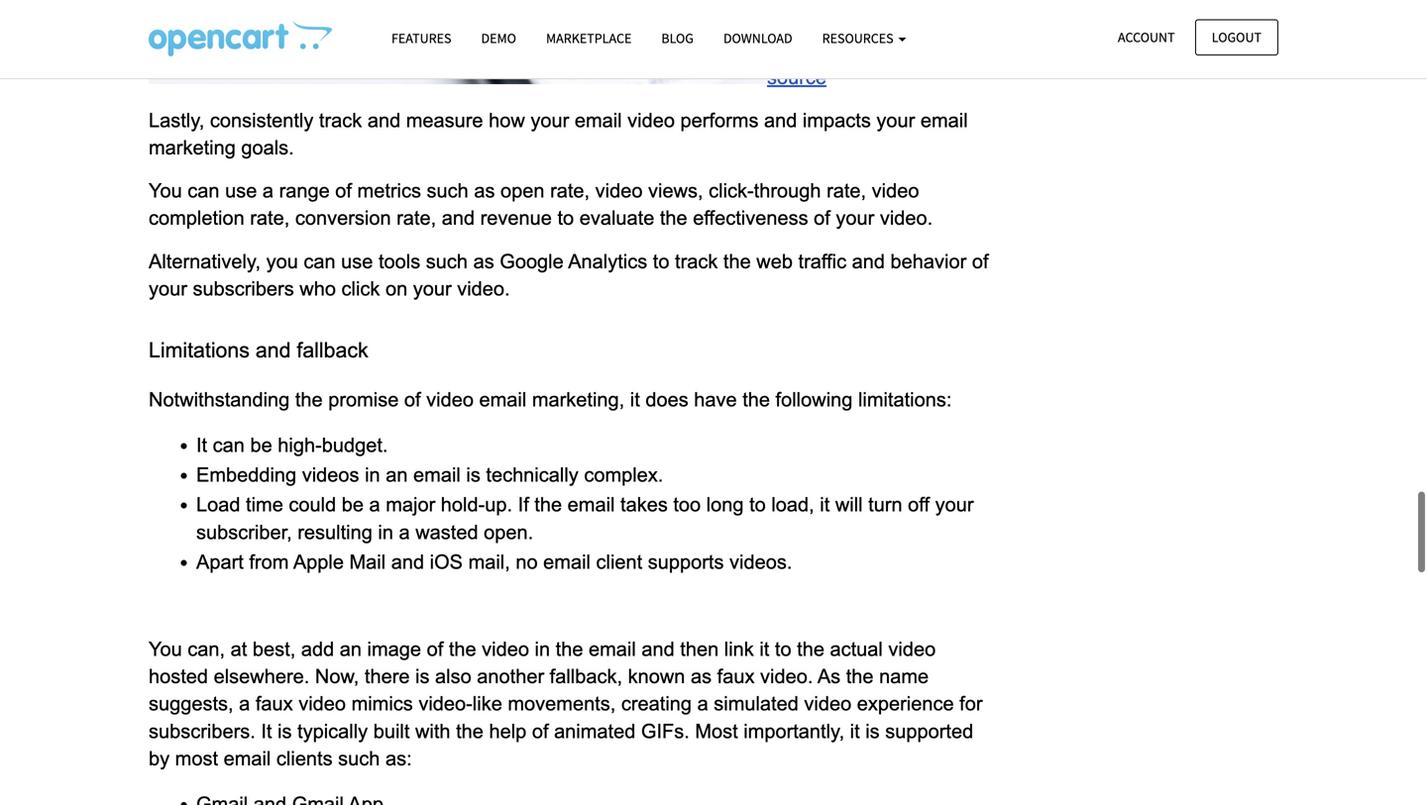 Task type: locate. For each thing, give the bounding box(es) containing it.
a left range in the top of the page
[[263, 180, 274, 202]]

0 vertical spatial be
[[250, 435, 272, 456]]

1 vertical spatial track
[[675, 251, 718, 272]]

of up 'conversion'
[[335, 180, 352, 202]]

client
[[596, 551, 642, 573]]

your
[[531, 109, 569, 131], [876, 109, 915, 131], [836, 207, 874, 229], [149, 278, 187, 300], [413, 278, 452, 300], [935, 494, 974, 516]]

1 horizontal spatial video.
[[760, 666, 813, 688]]

as down then
[[691, 666, 712, 688]]

track down effectiveness
[[675, 251, 718, 272]]

it down elsewhere.
[[261, 721, 272, 743]]

it down the notwithstanding
[[196, 435, 207, 456]]

0 horizontal spatial faux
[[256, 693, 293, 715]]

a left major
[[369, 494, 380, 516]]

0 vertical spatial can
[[188, 180, 220, 202]]

and left fallback
[[256, 338, 291, 362]]

1 vertical spatial an
[[340, 639, 362, 661]]

0 vertical spatial faux
[[717, 666, 755, 688]]

1 vertical spatial can
[[304, 251, 336, 272]]

you up hosted at bottom left
[[149, 639, 182, 661]]

2 horizontal spatial video.
[[880, 207, 933, 229]]

in down budget.
[[365, 464, 380, 486]]

at
[[231, 639, 247, 661]]

1 horizontal spatial track
[[675, 251, 718, 272]]

in inside you can, at best, add an image of the video in the email and then link it to the actual video hosted elsewhere. now, there is also another fallback, known as faux video. as the name suggests, a faux video mimics video-like movements, creating a simulated video experience for subscribers. it is typically built with the help of animated gifs. most importantly, it is supported by most email clients such as:
[[535, 639, 550, 661]]

faux down elsewhere.
[[256, 693, 293, 715]]

and right traffic
[[852, 251, 885, 272]]

limitations and fallback
[[149, 338, 380, 362]]

rate,
[[550, 180, 590, 202], [827, 180, 866, 202], [250, 207, 290, 229], [397, 207, 436, 229]]

video. inside alternatively, you can use tools such as google analytics to track the web traffic and behavior of your subscribers who click on your video.
[[457, 278, 510, 300]]

use
[[225, 180, 257, 202], [341, 251, 373, 272]]

video right promise
[[426, 389, 474, 411]]

is inside it can be high-budget. embedding videos in an email is technically complex. load time could be a major hold-up. if the email takes too long to load, it will turn off your subscriber, resulting in a wasted open. apart from apple mail and ios mail, no email client supports videos.
[[466, 464, 480, 486]]

image
[[367, 639, 421, 661]]

0 horizontal spatial track
[[319, 109, 362, 131]]

to right long
[[749, 494, 766, 516]]

link
[[724, 639, 754, 661]]

as left open
[[474, 180, 495, 202]]

load,
[[771, 494, 814, 516]]

1 horizontal spatial be
[[342, 494, 364, 516]]

video left performs
[[627, 109, 675, 131]]

and left ios
[[391, 551, 424, 573]]

limitations:
[[858, 389, 952, 411]]

the up fallback,
[[556, 639, 583, 661]]

and up known
[[642, 639, 675, 661]]

your up traffic
[[836, 207, 874, 229]]

1 vertical spatial video.
[[457, 278, 510, 300]]

typically
[[297, 721, 368, 743]]

as
[[474, 180, 495, 202], [473, 251, 494, 272], [691, 666, 712, 688]]

as left google
[[473, 251, 494, 272]]

2 vertical spatial in
[[535, 639, 550, 661]]

such down typically
[[338, 748, 380, 770]]

0 vertical spatial you
[[149, 180, 182, 202]]

such right the tools
[[426, 251, 468, 272]]

performs
[[680, 109, 759, 131]]

your right off at the bottom
[[935, 494, 974, 516]]

2 vertical spatial video.
[[760, 666, 813, 688]]

off
[[908, 494, 930, 516]]

rate, down range in the top of the page
[[250, 207, 290, 229]]

an up now,
[[340, 639, 362, 661]]

1 vertical spatial faux
[[256, 693, 293, 715]]

subscriber,
[[196, 522, 292, 543]]

the right if
[[534, 494, 562, 516]]

subscribers.
[[149, 721, 256, 743]]

does
[[646, 389, 688, 411]]

0 vertical spatial track
[[319, 109, 362, 131]]

the up also
[[449, 639, 476, 661]]

to inside it can be high-budget. embedding videos in an email is technically complex. load time could be a major hold-up. if the email takes too long to load, it will turn off your subscriber, resulting in a wasted open. apart from apple mail and ios mail, no email client supports videos.
[[749, 494, 766, 516]]

in up another
[[535, 639, 550, 661]]

0 horizontal spatial be
[[250, 435, 272, 456]]

1 vertical spatial use
[[341, 251, 373, 272]]

an
[[386, 464, 408, 486], [340, 639, 362, 661]]

video up the evaluate
[[595, 180, 643, 202]]

0 vertical spatial such
[[427, 180, 469, 202]]

the left web
[[723, 251, 751, 272]]

1 vertical spatial in
[[378, 522, 393, 543]]

video
[[627, 109, 675, 131], [595, 180, 643, 202], [872, 180, 919, 202], [426, 389, 474, 411], [482, 639, 529, 661], [888, 639, 936, 661], [298, 693, 346, 715], [804, 693, 852, 715]]

mail,
[[468, 551, 510, 573]]

high-
[[278, 435, 322, 456]]

to inside you can use a range of metrics such as open rate, video views, click-through rate, video completion rate, conversion rate, and revenue to evaluate the effectiveness of your video.
[[557, 207, 574, 229]]

it left does
[[630, 389, 640, 411]]

the up the high-
[[295, 389, 323, 411]]

track
[[319, 109, 362, 131], [675, 251, 718, 272]]

track right consistently
[[319, 109, 362, 131]]

as inside you can use a range of metrics such as open rate, video views, click-through rate, video completion rate, conversion rate, and revenue to evaluate the effectiveness of your video.
[[474, 180, 495, 202]]

and left the measure
[[367, 109, 401, 131]]

from
[[249, 551, 289, 573]]

be up resulting
[[342, 494, 364, 516]]

of right help
[[532, 721, 549, 743]]

0 vertical spatial in
[[365, 464, 380, 486]]

source link
[[767, 65, 827, 90]]

can up who
[[304, 251, 336, 272]]

videos.
[[729, 551, 792, 573]]

you up completion
[[149, 180, 182, 202]]

your down alternatively,
[[149, 278, 187, 300]]

embedding
[[196, 464, 297, 486]]

0 horizontal spatial it
[[196, 435, 207, 456]]

you for you can use a range of metrics such as open rate, video views, click-through rate, video completion rate, conversion rate, and revenue to evaluate the effectiveness of your video.
[[149, 180, 182, 202]]

complex.
[[584, 464, 663, 486]]

it inside it can be high-budget. embedding videos in an email is technically complex. load time could be a major hold-up. if the email takes too long to load, it will turn off your subscriber, resulting in a wasted open. apart from apple mail and ios mail, no email client supports videos.
[[820, 494, 830, 516]]

2 vertical spatial as
[[691, 666, 712, 688]]

to right analytics
[[653, 251, 669, 272]]

1 horizontal spatial an
[[386, 464, 408, 486]]

if
[[518, 494, 529, 516]]

use down goals.
[[225, 180, 257, 202]]

you inside you can use a range of metrics such as open rate, video views, click-through rate, video completion rate, conversion rate, and revenue to evaluate the effectiveness of your video.
[[149, 180, 182, 202]]

suggests,
[[149, 693, 233, 715]]

1 horizontal spatial faux
[[717, 666, 755, 688]]

faux down 'link'
[[717, 666, 755, 688]]

such
[[427, 180, 469, 202], [426, 251, 468, 272], [338, 748, 380, 770]]

marketplace
[[546, 29, 632, 47]]

video.
[[880, 207, 933, 229], [457, 278, 510, 300], [760, 666, 813, 688]]

track inside lastly, consistently track and measure how your email video performs and impacts your email marketing goals.
[[319, 109, 362, 131]]

0 vertical spatial it
[[196, 435, 207, 456]]

the down views,
[[660, 207, 687, 229]]

apple
[[293, 551, 344, 573]]

2 vertical spatial such
[[338, 748, 380, 770]]

and left revenue
[[442, 207, 475, 229]]

and inside you can use a range of metrics such as open rate, video views, click-through rate, video completion rate, conversion rate, and revenue to evaluate the effectiveness of your video.
[[442, 207, 475, 229]]

too
[[673, 494, 701, 516]]

it left will
[[820, 494, 830, 516]]

clients
[[276, 748, 333, 770]]

to right 'link'
[[775, 639, 791, 661]]

as inside alternatively, you can use tools such as google analytics to track the web traffic and behavior of your subscribers who click on your video.
[[473, 251, 494, 272]]

can inside alternatively, you can use tools such as google analytics to track the web traffic and behavior of your subscribers who click on your video.
[[304, 251, 336, 272]]

video. down google
[[457, 278, 510, 300]]

video inside lastly, consistently track and measure how your email video performs and impacts your email marketing goals.
[[627, 109, 675, 131]]

effectiveness
[[693, 207, 808, 229]]

for
[[959, 693, 983, 715]]

in up mail at the left of page
[[378, 522, 393, 543]]

completion
[[149, 207, 245, 229]]

a inside you can use a range of metrics such as open rate, video views, click-through rate, video completion rate, conversion rate, and revenue to evaluate the effectiveness of your video.
[[263, 180, 274, 202]]

following
[[776, 389, 853, 411]]

a
[[263, 180, 274, 202], [369, 494, 380, 516], [399, 522, 410, 543], [239, 693, 250, 715], [697, 693, 708, 715]]

2 vertical spatial can
[[213, 435, 245, 456]]

1 horizontal spatial it
[[261, 721, 272, 743]]

be up embedding
[[250, 435, 272, 456]]

can for use
[[188, 180, 220, 202]]

fallback,
[[550, 666, 622, 688]]

notwithstanding
[[149, 389, 290, 411]]

the right have
[[742, 389, 770, 411]]

such right metrics
[[427, 180, 469, 202]]

video up typically
[[298, 693, 346, 715]]

can
[[188, 180, 220, 202], [304, 251, 336, 272], [213, 435, 245, 456]]

apart
[[196, 551, 244, 573]]

it
[[196, 435, 207, 456], [261, 721, 272, 743]]

the down actual
[[846, 666, 874, 688]]

of
[[335, 180, 352, 202], [814, 207, 830, 229], [972, 251, 989, 272], [404, 389, 421, 411], [427, 639, 443, 661], [532, 721, 549, 743]]

such inside alternatively, you can use tools such as google analytics to track the web traffic and behavior of your subscribers who click on your video.
[[426, 251, 468, 272]]

0 horizontal spatial an
[[340, 639, 362, 661]]

1 vertical spatial you
[[149, 639, 182, 661]]

0 horizontal spatial use
[[225, 180, 257, 202]]

will
[[835, 494, 863, 516]]

1 vertical spatial it
[[261, 721, 272, 743]]

traffic
[[798, 251, 846, 272]]

video-
[[419, 693, 473, 715]]

have
[[694, 389, 737, 411]]

is up hold-
[[466, 464, 480, 486]]

add
[[301, 639, 334, 661]]

to right revenue
[[557, 207, 574, 229]]

can inside it can be high-budget. embedding videos in an email is technically complex. load time could be a major hold-up. if the email takes too long to load, it will turn off your subscriber, resulting in a wasted open. apart from apple mail and ios mail, no email client supports videos.
[[213, 435, 245, 456]]

use up click
[[341, 251, 373, 272]]

a down elsewhere.
[[239, 693, 250, 715]]

load
[[196, 494, 240, 516]]

video up behavior
[[872, 180, 919, 202]]

an up major
[[386, 464, 408, 486]]

you inside you can, at best, add an image of the video in the email and then link it to the actual video hosted elsewhere. now, there is also another fallback, known as faux video. as the name suggests, a faux video mimics video-like movements, creating a simulated video experience for subscribers. it is typically built with the help of animated gifs. most importantly, it is supported by most email clients such as:
[[149, 639, 182, 661]]

of right behavior
[[972, 251, 989, 272]]

video down as
[[804, 693, 852, 715]]

can inside you can use a range of metrics such as open rate, video views, click-through rate, video completion rate, conversion rate, and revenue to evaluate the effectiveness of your video.
[[188, 180, 220, 202]]

can up embedding
[[213, 435, 245, 456]]

0 vertical spatial video.
[[880, 207, 933, 229]]

1 you from the top
[[149, 180, 182, 202]]

0 horizontal spatial video.
[[457, 278, 510, 300]]

you for you can, at best, add an image of the video in the email and then link it to the actual video hosted elsewhere. now, there is also another fallback, known as faux video. as the name suggests, a faux video mimics video-like movements, creating a simulated video experience for subscribers. it is typically built with the help of animated gifs. most importantly, it is supported by most email clients such as:
[[149, 639, 182, 661]]

and inside alternatively, you can use tools such as google analytics to track the web traffic and behavior of your subscribers who click on your video.
[[852, 251, 885, 272]]

of inside alternatively, you can use tools such as google analytics to track the web traffic and behavior of your subscribers who click on your video.
[[972, 251, 989, 272]]

with
[[415, 721, 450, 743]]

resources
[[822, 29, 896, 47]]

long
[[706, 494, 744, 516]]

can up completion
[[188, 180, 220, 202]]

video. up behavior
[[880, 207, 933, 229]]

0 vertical spatial an
[[386, 464, 408, 486]]

such inside you can, at best, add an image of the video in the email and then link it to the actual video hosted elsewhere. now, there is also another fallback, known as faux video. as the name suggests, a faux video mimics video-like movements, creating a simulated video experience for subscribers. it is typically built with the help of animated gifs. most importantly, it is supported by most email clients such as:
[[338, 748, 380, 770]]

as
[[817, 666, 841, 688]]

known
[[628, 666, 685, 688]]

it right 'link'
[[759, 639, 769, 661]]

alternatively,
[[149, 251, 261, 272]]

on
[[385, 278, 408, 300]]

use inside you can use a range of metrics such as open rate, video views, click-through rate, video completion rate, conversion rate, and revenue to evaluate the effectiveness of your video.
[[225, 180, 257, 202]]

importantly,
[[744, 721, 844, 743]]

1 vertical spatial such
[[426, 251, 468, 272]]

of up traffic
[[814, 207, 830, 229]]

0 vertical spatial as
[[474, 180, 495, 202]]

you can use a range of metrics such as open rate, video views, click-through rate, video completion rate, conversion rate, and revenue to evaluate the effectiveness of your video.
[[149, 180, 938, 229]]

actual
[[830, 639, 883, 661]]

video. up simulated
[[760, 666, 813, 688]]

features
[[391, 29, 451, 47]]

2 you from the top
[[149, 639, 182, 661]]

0 vertical spatial use
[[225, 180, 257, 202]]

1 horizontal spatial use
[[341, 251, 373, 272]]

resources link
[[807, 21, 921, 56]]

1 vertical spatial be
[[342, 494, 364, 516]]

your inside it can be high-budget. embedding videos in an email is technically complex. load time could be a major hold-up. if the email takes too long to load, it will turn off your subscriber, resulting in a wasted open. apart from apple mail and ios mail, no email client supports videos.
[[935, 494, 974, 516]]

1 vertical spatial as
[[473, 251, 494, 272]]

as inside you can, at best, add an image of the video in the email and then link it to the actual video hosted elsewhere. now, there is also another fallback, known as faux video. as the name suggests, a faux video mimics video-like movements, creating a simulated video experience for subscribers. it is typically built with the help of animated gifs. most importantly, it is supported by most email clients such as:
[[691, 666, 712, 688]]



Task type: describe. For each thing, give the bounding box(es) containing it.
the inside you can use a range of metrics such as open rate, video views, click-through rate, video completion rate, conversion rate, and revenue to evaluate the effectiveness of your video.
[[660, 207, 687, 229]]

click
[[341, 278, 380, 300]]

features link
[[377, 21, 466, 56]]

of up also
[[427, 639, 443, 661]]

through
[[754, 180, 821, 202]]

mail
[[349, 551, 386, 573]]

rate, down metrics
[[397, 207, 436, 229]]

to inside you can, at best, add an image of the video in the email and then link it to the actual video hosted elsewhere. now, there is also another fallback, known as faux video. as the name suggests, a faux video mimics video-like movements, creating a simulated video experience for subscribers. it is typically built with the help of animated gifs. most importantly, it is supported by most email clients such as:
[[775, 639, 791, 661]]

is up clients
[[278, 721, 292, 743]]

is left also
[[415, 666, 430, 688]]

supports
[[648, 551, 724, 573]]

your inside you can use a range of metrics such as open rate, video views, click-through rate, video completion rate, conversion rate, and revenue to evaluate the effectiveness of your video.
[[836, 207, 874, 229]]

it can be high-budget. embedding videos in an email is technically complex. load time could be a major hold-up. if the email takes too long to load, it will turn off your subscriber, resulting in a wasted open. apart from apple mail and ios mail, no email client supports videos.
[[196, 435, 979, 573]]

you
[[266, 251, 298, 272]]

video. inside you can use a range of metrics such as open rate, video views, click-through rate, video completion rate, conversion rate, and revenue to evaluate the effectiveness of your video.
[[880, 207, 933, 229]]

to inside alternatively, you can use tools such as google analytics to track the web traffic and behavior of your subscribers who click on your video.
[[653, 251, 669, 272]]

major
[[386, 494, 435, 516]]

videos
[[302, 464, 359, 486]]

top 6 video email marketing best practices to grow your e-commerce business image
[[149, 21, 332, 56]]

built
[[373, 721, 410, 743]]

such inside you can use a range of metrics such as open rate, video views, click-through rate, video completion rate, conversion rate, and revenue to evaluate the effectiveness of your video.
[[427, 180, 469, 202]]

resulting
[[298, 522, 372, 543]]

name
[[879, 666, 929, 688]]

by
[[149, 748, 170, 770]]

hosted
[[149, 666, 208, 688]]

blog
[[661, 29, 694, 47]]

gifs.
[[641, 721, 690, 743]]

of right promise
[[404, 389, 421, 411]]

and inside you can, at best, add an image of the video in the email and then link it to the actual video hosted elsewhere. now, there is also another fallback, known as faux video. as the name suggests, a faux video mimics video-like movements, creating a simulated video experience for subscribers. it is typically built with the help of animated gifs. most importantly, it is supported by most email clients such as:
[[642, 639, 675, 661]]

account link
[[1101, 19, 1192, 55]]

it down experience at right bottom
[[850, 721, 860, 743]]

goals.
[[241, 137, 294, 159]]

is down experience at right bottom
[[865, 721, 880, 743]]

up.
[[485, 494, 512, 516]]

there
[[365, 666, 410, 688]]

no
[[516, 551, 538, 573]]

it inside it can be high-budget. embedding videos in an email is technically complex. load time could be a major hold-up. if the email takes too long to load, it will turn off your subscriber, resulting in a wasted open. apart from apple mail and ios mail, no email client supports videos.
[[196, 435, 207, 456]]

video. inside you can, at best, add an image of the video in the email and then link it to the actual video hosted elsewhere. now, there is also another fallback, known as faux video. as the name suggests, a faux video mimics video-like movements, creating a simulated video experience for subscribers. it is typically built with the help of animated gifs. most importantly, it is supported by most email clients such as:
[[760, 666, 813, 688]]

download
[[723, 29, 792, 47]]

subscribers
[[193, 278, 294, 300]]

source
[[767, 66, 827, 88]]

can,
[[188, 639, 225, 661]]

like
[[473, 693, 502, 715]]

simulated
[[714, 693, 799, 715]]

consistently
[[210, 109, 314, 131]]

an inside it can be high-budget. embedding videos in an email is technically complex. load time could be a major hold-up. if the email takes too long to load, it will turn off your subscriber, resulting in a wasted open. apart from apple mail and ios mail, no email client supports videos.
[[386, 464, 408, 486]]

it inside you can, at best, add an image of the video in the email and then link it to the actual video hosted elsewhere. now, there is also another fallback, known as faux video. as the name suggests, a faux video mimics video-like movements, creating a simulated video experience for subscribers. it is typically built with the help of animated gifs. most importantly, it is supported by most email clients such as:
[[261, 721, 272, 743]]

you can, at best, add an image of the video in the email and then link it to the actual video hosted elsewhere. now, there is also another fallback, known as faux video. as the name suggests, a faux video mimics video-like movements, creating a simulated video experience for subscribers. it is typically built with the help of animated gifs. most importantly, it is supported by most email clients such as:
[[149, 639, 988, 770]]

open.
[[484, 522, 533, 543]]

animated
[[554, 721, 636, 743]]

rate, right "through"
[[827, 180, 866, 202]]

analytics
[[568, 251, 647, 272]]

a up the most
[[697, 693, 708, 715]]

your right impacts
[[876, 109, 915, 131]]

who
[[300, 278, 336, 300]]

a down major
[[399, 522, 410, 543]]

and down the source link in the top right of the page
[[764, 109, 797, 131]]

movements,
[[508, 693, 616, 715]]

promise
[[328, 389, 399, 411]]

help
[[489, 721, 527, 743]]

the up as
[[797, 639, 824, 661]]

use inside alternatively, you can use tools such as google analytics to track the web traffic and behavior of your subscribers who click on your video.
[[341, 251, 373, 272]]

the inside alternatively, you can use tools such as google analytics to track the web traffic and behavior of your subscribers who click on your video.
[[723, 251, 751, 272]]

account
[[1118, 28, 1175, 46]]

measure
[[406, 109, 483, 131]]

another
[[477, 666, 544, 688]]

video up another
[[482, 639, 529, 661]]

impacts
[[803, 109, 871, 131]]

then
[[680, 639, 719, 661]]

rate, right open
[[550, 180, 590, 202]]

turn
[[868, 494, 902, 516]]

conversion
[[295, 207, 391, 229]]

marketplace link
[[531, 21, 646, 56]]

range
[[279, 180, 330, 202]]

also
[[435, 666, 471, 688]]

ios
[[430, 551, 463, 573]]

demo
[[481, 29, 516, 47]]

fallback
[[297, 338, 368, 362]]

demo link
[[466, 21, 531, 56]]

the inside it can be high-budget. embedding videos in an email is technically complex. load time could be a major hold-up. if the email takes too long to load, it will turn off your subscriber, resulting in a wasted open. apart from apple mail and ios mail, no email client supports videos.
[[534, 494, 562, 516]]

creating
[[621, 693, 692, 715]]

notwithstanding the promise of video email marketing, it does have the following limitations:
[[149, 389, 952, 411]]

elsewhere.
[[214, 666, 310, 688]]

lastly, consistently track and measure how your email video performs and impacts your email marketing goals.
[[149, 109, 973, 159]]

supported
[[885, 721, 973, 743]]

your right how
[[531, 109, 569, 131]]

video up name
[[888, 639, 936, 661]]

views,
[[648, 180, 703, 202]]

and inside it can be high-budget. embedding videos in an email is technically complex. load time could be a major hold-up. if the email takes too long to load, it will turn off your subscriber, resulting in a wasted open. apart from apple mail and ios mail, no email client supports videos.
[[391, 551, 424, 573]]

revenue
[[480, 207, 552, 229]]

your right on
[[413, 278, 452, 300]]

an inside you can, at best, add an image of the video in the email and then link it to the actual video hosted elsewhere. now, there is also another fallback, known as faux video. as the name suggests, a faux video mimics video-like movements, creating a simulated video experience for subscribers. it is typically built with the help of animated gifs. most importantly, it is supported by most email clients such as:
[[340, 639, 362, 661]]

can for be
[[213, 435, 245, 456]]

limitations
[[149, 338, 250, 362]]

behavior
[[890, 251, 967, 272]]

time
[[246, 494, 283, 516]]

takes
[[620, 494, 668, 516]]

how
[[489, 109, 525, 131]]

click-
[[709, 180, 754, 202]]

download link
[[709, 21, 807, 56]]

the down "like"
[[456, 721, 484, 743]]

wasted
[[415, 522, 478, 543]]

now,
[[315, 666, 359, 688]]

track inside alternatively, you can use tools such as google analytics to track the web traffic and behavior of your subscribers who click on your video.
[[675, 251, 718, 272]]

metrics
[[357, 180, 421, 202]]

alternatively, you can use tools such as google analytics to track the web traffic and behavior of your subscribers who click on your video.
[[149, 251, 994, 300]]

budget.
[[322, 435, 388, 456]]

as:
[[385, 748, 412, 770]]

marketing
[[149, 137, 236, 159]]

marketing,
[[532, 389, 625, 411]]



Task type: vqa. For each thing, say whether or not it's contained in the screenshot.
notwithstanding
yes



